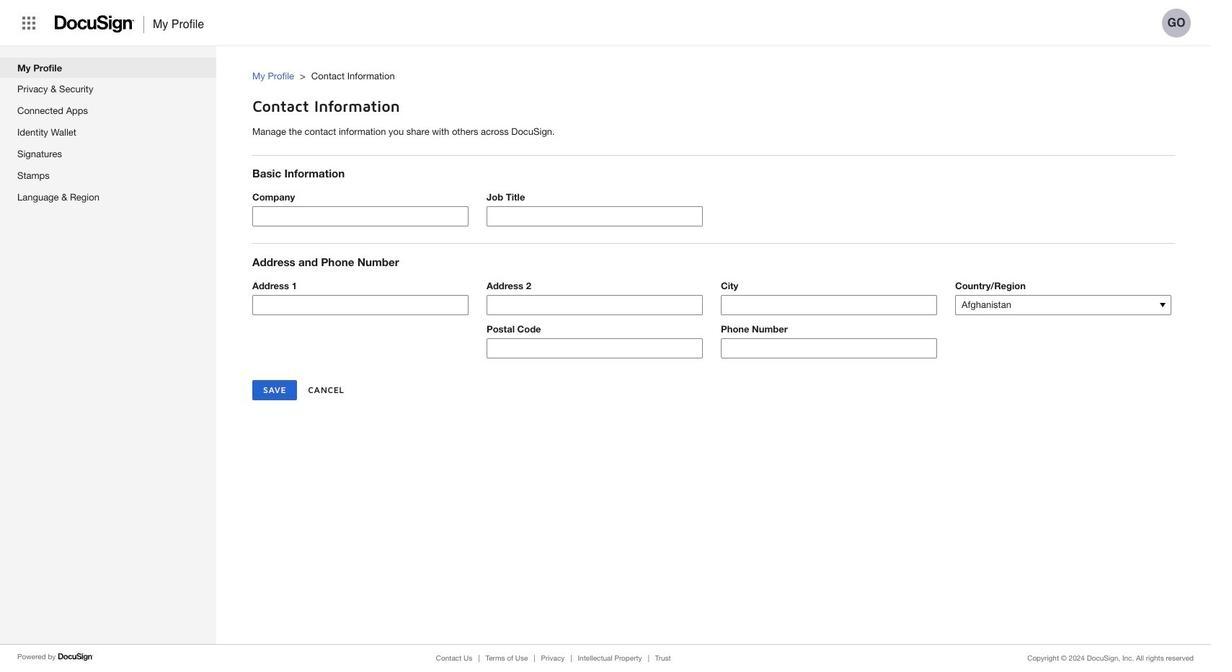 Task type: locate. For each thing, give the bounding box(es) containing it.
None text field
[[253, 207, 468, 226], [488, 207, 703, 226], [488, 296, 703, 314], [722, 296, 937, 314], [488, 339, 703, 358], [722, 339, 937, 358], [253, 207, 468, 226], [488, 207, 703, 226], [488, 296, 703, 314], [722, 296, 937, 314], [488, 339, 703, 358], [722, 339, 937, 358]]

breadcrumb region
[[252, 56, 1212, 87]]

docusign image
[[55, 11, 135, 37], [58, 651, 94, 663]]

None text field
[[253, 296, 468, 314]]



Task type: vqa. For each thing, say whether or not it's contained in the screenshot.
Default profile image element
no



Task type: describe. For each thing, give the bounding box(es) containing it.
1 vertical spatial docusign image
[[58, 651, 94, 663]]

0 vertical spatial docusign image
[[55, 11, 135, 37]]



